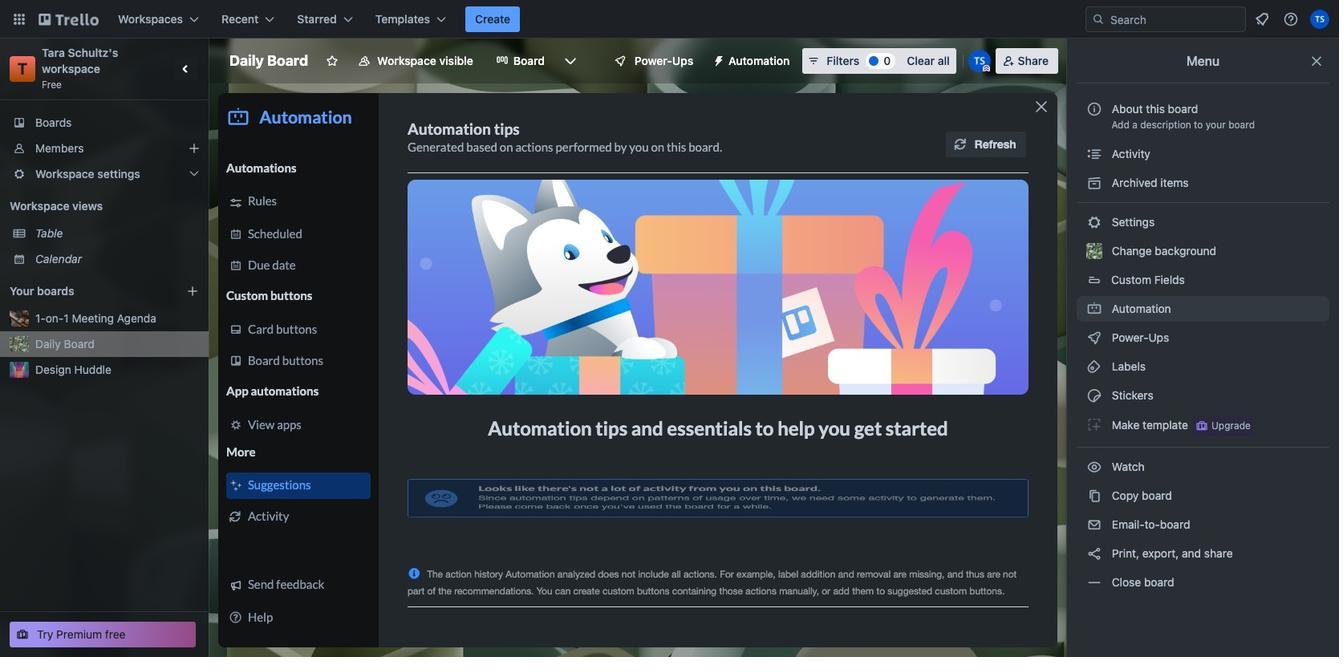 Task type: vqa. For each thing, say whether or not it's contained in the screenshot.
top sm icon
no



Task type: describe. For each thing, give the bounding box(es) containing it.
watch link
[[1077, 454, 1330, 480]]

make
[[1112, 418, 1140, 432]]

clear
[[907, 54, 935, 67]]

stickers
[[1109, 389, 1154, 402]]

stickers link
[[1077, 383, 1330, 409]]

a
[[1133, 119, 1138, 131]]

copy board link
[[1077, 483, 1330, 509]]

automation inside "button"
[[729, 54, 790, 67]]

close
[[1112, 576, 1142, 589]]

custom fields button
[[1077, 267, 1330, 293]]

recent
[[222, 12, 259, 26]]

workspace
[[42, 62, 100, 75]]

archived
[[1112, 176, 1158, 189]]

email-
[[1112, 518, 1145, 531]]

change
[[1112, 244, 1152, 258]]

views
[[72, 199, 103, 213]]

about
[[1112, 102, 1144, 116]]

templates button
[[366, 6, 456, 32]]

calendar link
[[35, 251, 199, 267]]

your
[[1206, 119, 1226, 131]]

power-ups link
[[1077, 325, 1330, 351]]

to
[[1195, 119, 1204, 131]]

customize views image
[[563, 53, 579, 69]]

0 horizontal spatial daily
[[35, 337, 61, 351]]

sm image for automation
[[1087, 301, 1103, 317]]

items
[[1161, 176, 1189, 189]]

upgrade button
[[1193, 417, 1255, 436]]

close board link
[[1077, 570, 1330, 596]]

archived items
[[1109, 176, 1189, 189]]

Search field
[[1105, 7, 1246, 31]]

recent button
[[212, 6, 284, 32]]

workspace for workspace visible
[[377, 54, 437, 67]]

custom
[[1112, 273, 1152, 287]]

settings
[[1109, 215, 1155, 229]]

all
[[938, 54, 950, 67]]

sm image for activity
[[1087, 146, 1103, 162]]

email-to-board
[[1109, 518, 1191, 531]]

free
[[105, 628, 126, 641]]

visible
[[439, 54, 473, 67]]

Board name text field
[[222, 48, 316, 74]]

0
[[884, 54, 891, 67]]

workspace navigation collapse icon image
[[175, 58, 197, 80]]

clear all
[[907, 54, 950, 67]]

copy board
[[1109, 489, 1173, 503]]

1-on-1 meeting agenda link
[[35, 311, 199, 327]]

workspace visible
[[377, 54, 473, 67]]

your boards
[[10, 284, 74, 298]]

sm image for watch
[[1087, 459, 1103, 475]]

ups inside 'button'
[[673, 54, 694, 67]]

sm image for email-to-board
[[1087, 517, 1103, 533]]

print, export, and share link
[[1077, 541, 1330, 567]]

table
[[35, 226, 63, 240]]

design
[[35, 363, 71, 377]]

share button
[[996, 48, 1059, 74]]

search image
[[1093, 13, 1105, 26]]

primary element
[[0, 0, 1340, 39]]

t link
[[10, 56, 35, 82]]

2 horizontal spatial board
[[514, 54, 545, 67]]

sm image inside automation "button"
[[707, 48, 729, 71]]

back to home image
[[39, 6, 99, 32]]

members
[[35, 141, 84, 155]]

0 horizontal spatial board
[[64, 337, 95, 351]]

board inside "link"
[[1142, 489, 1173, 503]]

board right your
[[1229, 119, 1256, 131]]

add board image
[[186, 285, 199, 298]]

board up the print, export, and share
[[1161, 518, 1191, 531]]

watch
[[1109, 460, 1148, 474]]

open information menu image
[[1284, 11, 1300, 27]]

change background
[[1109, 244, 1217, 258]]

labels link
[[1077, 354, 1330, 380]]

daily board inside board name text field
[[230, 52, 308, 69]]

starred button
[[288, 6, 363, 32]]

and
[[1183, 547, 1202, 560]]

boards
[[35, 116, 72, 129]]

boards
[[37, 284, 74, 298]]

to-
[[1145, 518, 1161, 531]]

1 vertical spatial ups
[[1149, 331, 1170, 344]]

copy
[[1112, 489, 1139, 503]]

templates
[[375, 12, 430, 26]]

0 notifications image
[[1253, 10, 1272, 29]]

sm image for close board
[[1087, 575, 1103, 591]]

export,
[[1143, 547, 1180, 560]]

email-to-board link
[[1077, 512, 1330, 538]]

design huddle
[[35, 363, 112, 377]]

labels
[[1109, 360, 1146, 373]]

menu
[[1187, 54, 1220, 68]]

this
[[1147, 102, 1166, 116]]

sm image for make template
[[1087, 417, 1103, 433]]

template
[[1143, 418, 1189, 432]]

board down export, in the right bottom of the page
[[1145, 576, 1175, 589]]



Task type: locate. For each thing, give the bounding box(es) containing it.
1 vertical spatial daily board
[[35, 337, 95, 351]]

power-ups
[[635, 54, 694, 67], [1109, 331, 1173, 344]]

boards link
[[0, 110, 209, 136]]

1 horizontal spatial board
[[267, 52, 308, 69]]

members link
[[0, 136, 209, 161]]

print,
[[1112, 547, 1140, 560]]

board up to
[[1169, 102, 1199, 116]]

power- inside 'button'
[[635, 54, 673, 67]]

sm image for archived items
[[1087, 175, 1103, 191]]

star or unstar board image
[[326, 55, 339, 67]]

sm image for power-ups
[[1087, 330, 1103, 346]]

2 vertical spatial workspace
[[10, 199, 69, 213]]

sm image inside the settings link
[[1087, 214, 1103, 230]]

design huddle link
[[35, 362, 199, 378]]

1 horizontal spatial ups
[[1149, 331, 1170, 344]]

3 sm image from the top
[[1087, 330, 1103, 346]]

1 horizontal spatial automation
[[1109, 302, 1172, 315]]

ups
[[673, 54, 694, 67], [1149, 331, 1170, 344]]

0 vertical spatial tara schultz (taraschultz7) image
[[1311, 10, 1330, 29]]

try premium free
[[37, 628, 126, 641]]

1 vertical spatial automation
[[1109, 302, 1172, 315]]

1-
[[35, 311, 46, 325]]

sm image for copy board
[[1087, 488, 1103, 504]]

settings link
[[1077, 210, 1330, 235]]

daily
[[230, 52, 264, 69], [35, 337, 61, 351]]

workspace down the members at the top
[[35, 167, 94, 181]]

0 vertical spatial power-
[[635, 54, 673, 67]]

power- up labels
[[1112, 331, 1149, 344]]

workspace inside button
[[377, 54, 437, 67]]

workspace inside dropdown button
[[35, 167, 94, 181]]

0 vertical spatial daily
[[230, 52, 264, 69]]

sm image left close
[[1087, 575, 1103, 591]]

0 vertical spatial ups
[[673, 54, 694, 67]]

custom fields
[[1112, 273, 1186, 287]]

change background link
[[1077, 238, 1330, 264]]

tara schultz's workspace link
[[42, 46, 121, 75]]

tara schultz (taraschultz7) image inside primary element
[[1311, 10, 1330, 29]]

0 vertical spatial power-ups
[[635, 54, 694, 67]]

automation button
[[707, 48, 800, 74]]

upgrade
[[1212, 420, 1251, 432]]

1-on-1 meeting agenda
[[35, 311, 156, 325]]

tara schultz's workspace free
[[42, 46, 121, 91]]

daily board
[[230, 52, 308, 69], [35, 337, 95, 351]]

meeting
[[72, 311, 114, 325]]

sm image down primary element
[[707, 48, 729, 71]]

tara schultz (taraschultz7) image right all
[[969, 50, 991, 72]]

your
[[10, 284, 34, 298]]

sm image inside archived items link
[[1087, 175, 1103, 191]]

workspaces button
[[108, 6, 209, 32]]

board left star or unstar board icon
[[267, 52, 308, 69]]

clear all button
[[901, 48, 957, 74]]

workspace down templates popup button
[[377, 54, 437, 67]]

sm image inside the power-ups link
[[1087, 330, 1103, 346]]

print, export, and share
[[1109, 547, 1234, 560]]

on-
[[46, 311, 64, 325]]

sm image left archived
[[1087, 175, 1103, 191]]

settings
[[97, 167, 140, 181]]

board link
[[486, 48, 555, 74]]

0 horizontal spatial power-
[[635, 54, 673, 67]]

0 horizontal spatial automation
[[729, 54, 790, 67]]

1 horizontal spatial power-
[[1112, 331, 1149, 344]]

1 horizontal spatial power-ups
[[1109, 331, 1173, 344]]

1 horizontal spatial tara schultz (taraschultz7) image
[[1311, 10, 1330, 29]]

sm image inside the stickers link
[[1087, 388, 1103, 404]]

starred
[[297, 12, 337, 26]]

daily board down 1
[[35, 337, 95, 351]]

description
[[1141, 119, 1192, 131]]

0 horizontal spatial daily board
[[35, 337, 95, 351]]

table link
[[35, 226, 199, 242]]

sm image left watch
[[1087, 459, 1103, 475]]

0 horizontal spatial power-ups
[[635, 54, 694, 67]]

activity
[[1109, 147, 1151, 161]]

board inside text field
[[267, 52, 308, 69]]

workspace for workspace settings
[[35, 167, 94, 181]]

daily up design
[[35, 337, 61, 351]]

try
[[37, 628, 53, 641]]

huddle
[[74, 363, 112, 377]]

share
[[1018, 54, 1049, 67]]

sm image inside the email-to-board link
[[1087, 517, 1103, 533]]

filters
[[827, 54, 860, 67]]

1 vertical spatial power-ups
[[1109, 331, 1173, 344]]

1
[[64, 311, 69, 325]]

1 horizontal spatial daily
[[230, 52, 264, 69]]

automation
[[729, 54, 790, 67], [1109, 302, 1172, 315]]

archived items link
[[1077, 170, 1330, 196]]

activity link
[[1077, 141, 1330, 167]]

your boards with 3 items element
[[10, 282, 162, 301]]

power-ups down primary element
[[635, 54, 694, 67]]

premium
[[56, 628, 102, 641]]

1 vertical spatial tara schultz (taraschultz7) image
[[969, 50, 991, 72]]

1 vertical spatial workspace
[[35, 167, 94, 181]]

0 horizontal spatial tara schultz (taraschultz7) image
[[969, 50, 991, 72]]

daily down recent "dropdown button"
[[230, 52, 264, 69]]

0 vertical spatial automation
[[729, 54, 790, 67]]

power- down primary element
[[635, 54, 673, 67]]

ups down primary element
[[673, 54, 694, 67]]

sm image
[[1087, 146, 1103, 162], [1087, 301, 1103, 317], [1087, 330, 1103, 346], [1087, 359, 1103, 375], [1087, 417, 1103, 433], [1087, 517, 1103, 533]]

ups down automation link
[[1149, 331, 1170, 344]]

tara schultz (taraschultz7) image right open information menu icon
[[1311, 10, 1330, 29]]

4 sm image from the top
[[1087, 359, 1103, 375]]

0 horizontal spatial ups
[[673, 54, 694, 67]]

sm image left stickers
[[1087, 388, 1103, 404]]

this member is an admin of this board. image
[[983, 65, 990, 72]]

0 vertical spatial workspace
[[377, 54, 437, 67]]

workspaces
[[118, 12, 183, 26]]

power-
[[635, 54, 673, 67], [1112, 331, 1149, 344]]

sm image for stickers
[[1087, 388, 1103, 404]]

try premium free button
[[10, 622, 196, 648]]

background
[[1155, 244, 1217, 258]]

sm image inside 'activity' link
[[1087, 146, 1103, 162]]

board
[[267, 52, 308, 69], [514, 54, 545, 67], [64, 337, 95, 351]]

power-ups up labels
[[1109, 331, 1173, 344]]

about this board add a description to your board
[[1112, 102, 1256, 131]]

sm image left "copy"
[[1087, 488, 1103, 504]]

5 sm image from the top
[[1087, 417, 1103, 433]]

board left customize views icon on the top left of page
[[514, 54, 545, 67]]

workspace settings button
[[0, 161, 209, 187]]

sm image for labels
[[1087, 359, 1103, 375]]

sm image left the print,
[[1087, 546, 1103, 562]]

fields
[[1155, 273, 1186, 287]]

create button
[[466, 6, 520, 32]]

free
[[42, 79, 62, 91]]

t
[[17, 59, 27, 78]]

daily board down recent "dropdown button"
[[230, 52, 308, 69]]

calendar
[[35, 252, 82, 266]]

workspace settings
[[35, 167, 140, 181]]

daily board link
[[35, 336, 199, 352]]

board
[[1169, 102, 1199, 116], [1229, 119, 1256, 131], [1142, 489, 1173, 503], [1161, 518, 1191, 531], [1145, 576, 1175, 589]]

workspace up the table
[[10, 199, 69, 213]]

close board
[[1109, 576, 1175, 589]]

0 vertical spatial daily board
[[230, 52, 308, 69]]

1 vertical spatial power-
[[1112, 331, 1149, 344]]

sm image for settings
[[1087, 214, 1103, 230]]

sm image inside close board link
[[1087, 575, 1103, 591]]

sm image inside automation link
[[1087, 301, 1103, 317]]

share
[[1205, 547, 1234, 560]]

board up to-
[[1142, 489, 1173, 503]]

6 sm image from the top
[[1087, 517, 1103, 533]]

automation link
[[1077, 296, 1330, 322]]

sm image
[[707, 48, 729, 71], [1087, 175, 1103, 191], [1087, 214, 1103, 230], [1087, 388, 1103, 404], [1087, 459, 1103, 475], [1087, 488, 1103, 504], [1087, 546, 1103, 562], [1087, 575, 1103, 591]]

2 sm image from the top
[[1087, 301, 1103, 317]]

agenda
[[117, 311, 156, 325]]

daily inside board name text field
[[230, 52, 264, 69]]

schultz's
[[68, 46, 118, 59]]

1 sm image from the top
[[1087, 146, 1103, 162]]

sm image inside the watch link
[[1087, 459, 1103, 475]]

sm image inside labels link
[[1087, 359, 1103, 375]]

board up design huddle
[[64, 337, 95, 351]]

sm image inside print, export, and share link
[[1087, 546, 1103, 562]]

create
[[475, 12, 511, 26]]

workspace views
[[10, 199, 103, 213]]

1 vertical spatial daily
[[35, 337, 61, 351]]

tara
[[42, 46, 65, 59]]

sm image for print, export, and share
[[1087, 546, 1103, 562]]

sm image left "settings"
[[1087, 214, 1103, 230]]

sm image inside "copy board" "link"
[[1087, 488, 1103, 504]]

1 horizontal spatial daily board
[[230, 52, 308, 69]]

power-ups inside 'button'
[[635, 54, 694, 67]]

workspace for workspace views
[[10, 199, 69, 213]]

workspace visible button
[[349, 48, 483, 74]]

tara schultz (taraschultz7) image
[[1311, 10, 1330, 29], [969, 50, 991, 72]]

power-ups button
[[603, 48, 703, 74]]



